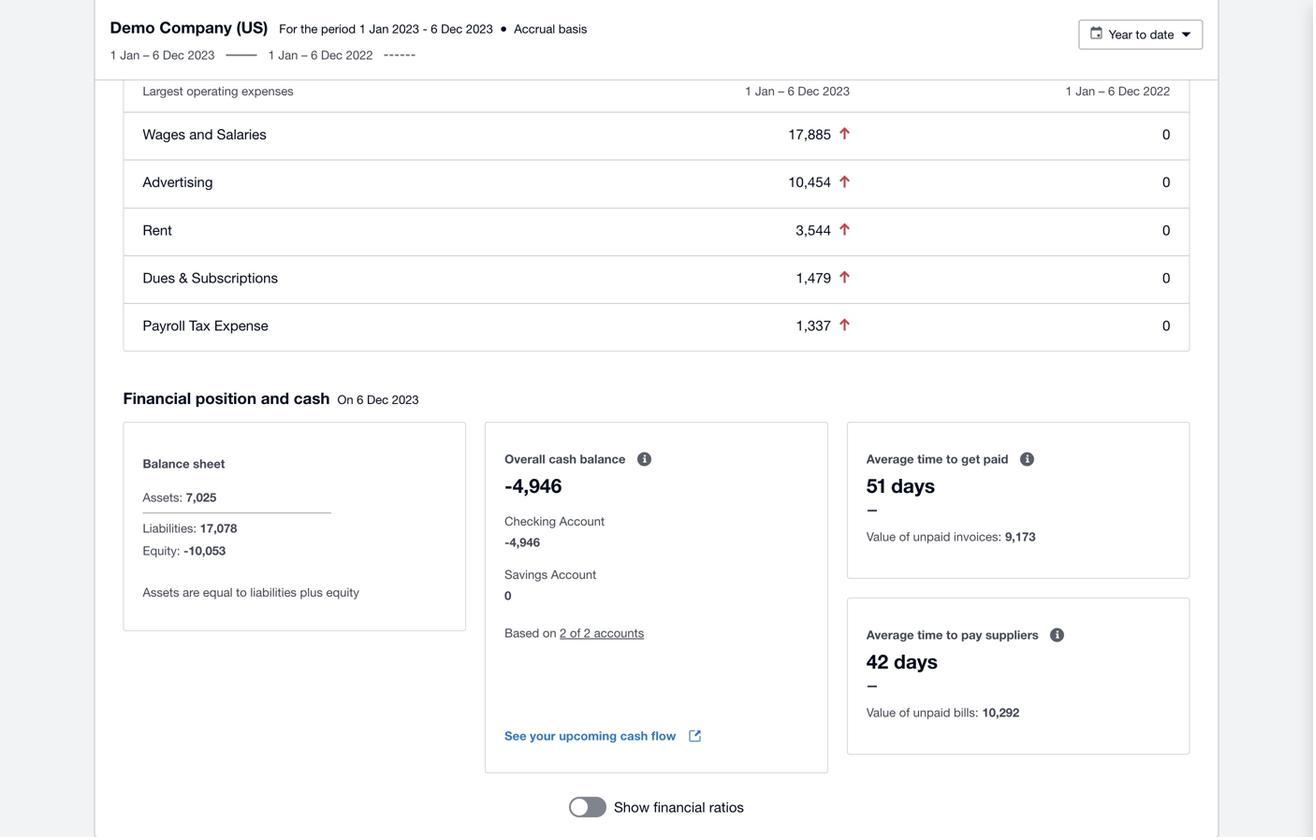 Task type: describe. For each thing, give the bounding box(es) containing it.
0 for 1,479
[[1163, 270, 1171, 286]]

rent
[[143, 222, 172, 238]]

for for for the period 1 jan 2023 - 6 dec 2023  ●  accrual basis
[[279, 22, 297, 36]]

average for 42
[[867, 628, 914, 643]]

0 link for 10,454
[[1163, 174, 1171, 190]]

advertising
[[143, 174, 213, 190]]

flow
[[652, 729, 676, 744]]

10,454
[[789, 174, 831, 190]]

1,479
[[796, 270, 831, 286]]

expense
[[214, 317, 268, 334]]

time for 42 days
[[918, 628, 943, 643]]

show financial ratios
[[614, 800, 744, 816]]

overall cash balance
[[505, 452, 626, 467]]

4,946 inside checking account -4,946
[[510, 535, 540, 550]]

overall
[[505, 452, 546, 467]]

1,337
[[796, 317, 831, 334]]

0 for 1,337
[[1163, 317, 1171, 334]]

subscriptions
[[192, 270, 278, 286]]

demo company (us)
[[110, 18, 268, 37]]

tax
[[189, 317, 210, 334]]

year to date
[[1109, 27, 1175, 42]]

3,544 link
[[796, 222, 831, 238]]

upcoming
[[559, 729, 617, 744]]

0 for 10,454
[[1163, 174, 1171, 190]]

negative sentiment image
[[840, 223, 850, 235]]

&
[[179, 270, 188, 286]]

accounts
[[594, 626, 644, 641]]

2023 inside largest operating expenses element
[[823, 84, 850, 98]]

0 link for 1,337
[[1163, 317, 1171, 334]]

7,025
[[186, 491, 217, 505]]

the
[[301, 22, 318, 36]]

of sales revenue, an average net loss of
[[210, 5, 432, 19]]

financial
[[654, 800, 706, 816]]

cash for upcoming
[[620, 729, 648, 744]]

see
[[505, 729, 527, 744]]

of inside 'savings account 0 based on 2 of 2 accounts'
[[570, 626, 581, 641]]

dec left accrual
[[441, 22, 463, 36]]

1,337 link
[[796, 317, 831, 334]]

1,479 link
[[796, 270, 831, 286]]

expenses
[[242, 84, 294, 98]]

dec down demo company (us)
[[163, 48, 184, 62]]

paid
[[984, 452, 1009, 467]]

51
[[867, 474, 886, 498]]

to left get at the bottom right of the page
[[947, 452, 958, 467]]

suppliers
[[986, 628, 1039, 643]]

and inside largest operating expenses element
[[189, 126, 213, 142]]

checking account -4,946
[[505, 514, 605, 550]]

an
[[309, 5, 322, 19]]

equity:
[[143, 544, 180, 558]]

unpaid for 42 days
[[913, 706, 951, 720]]

value for 51
[[867, 530, 896, 544]]

0 link for 3,544
[[1163, 222, 1171, 238]]

dec up 17,885
[[798, 84, 820, 98]]

1 vertical spatial cash
[[549, 452, 577, 467]]

assets are equal to liabilities plus equity
[[143, 586, 359, 600]]

2023 down loss
[[392, 22, 419, 36]]

to left pay
[[947, 628, 958, 643]]

for every
[[143, 5, 197, 19]]

show
[[614, 800, 650, 816]]

assets
[[143, 586, 179, 600]]

balance
[[580, 452, 626, 467]]

account for savings
[[551, 568, 597, 582]]

assets: 7,025
[[143, 491, 217, 505]]

position
[[196, 389, 257, 408]]

average for 51
[[867, 452, 914, 467]]

value of unpaid bills: 10,292
[[867, 706, 1020, 720]]

demo
[[110, 18, 155, 37]]

plus
[[300, 586, 323, 600]]

based
[[505, 626, 540, 641]]

value for 42
[[867, 706, 896, 720]]

days for 51 days
[[891, 474, 935, 498]]

account for checking
[[560, 514, 605, 529]]

dec inside financial position and cash on 6 dec 2023
[[367, 393, 389, 407]]

2023 left accrual
[[466, 22, 493, 36]]

2023 inside financial position and cash on 6 dec 2023
[[392, 393, 419, 407]]

- inside checking account -4,946
[[505, 535, 510, 550]]

value of unpaid invoices: 9,173
[[867, 530, 1036, 544]]

2022 for 1 jan
[[346, 48, 373, 62]]

financial
[[123, 389, 191, 408]]

negative sentiment image for 17,885
[[840, 127, 850, 140]]

average time to get paid
[[867, 452, 1009, 467]]

more information image for 51 days
[[1009, 441, 1046, 478]]

to inside popup button
[[1136, 27, 1147, 42]]

average time to pay suppliers
[[867, 628, 1039, 643]]

10,454 link
[[789, 174, 831, 190]]

date
[[1150, 27, 1175, 42]]

dues & subscriptions
[[143, 270, 278, 286]]

cash for and
[[294, 389, 330, 408]]

on
[[337, 393, 353, 407]]

wages
[[143, 126, 185, 142]]

17,078
[[200, 521, 237, 536]]



Task type: vqa. For each thing, say whether or not it's contained in the screenshot.


Task type: locate. For each thing, give the bounding box(es) containing it.
0 for 17,885
[[1163, 126, 1171, 142]]

0 vertical spatial and
[[189, 126, 213, 142]]

2 value from the top
[[867, 706, 896, 720]]

average up 51 days on the bottom
[[867, 452, 914, 467]]

6
[[431, 22, 438, 36], [153, 48, 159, 62], [311, 48, 318, 62], [788, 84, 795, 98], [1109, 84, 1115, 98], [357, 393, 364, 407]]

3 negative sentiment image from the top
[[840, 271, 850, 283]]

payroll
[[143, 317, 185, 334]]

1 jan – 6 dec 2022 for 1 jan
[[268, 48, 373, 62]]

1 vertical spatial for
[[279, 22, 297, 36]]

0 vertical spatial time
[[918, 452, 943, 467]]

1 vertical spatial average
[[867, 628, 914, 643]]

42
[[867, 650, 889, 674]]

4,946
[[513, 474, 562, 498], [510, 535, 540, 550]]

value down the 51
[[867, 530, 896, 544]]

assets:
[[143, 491, 183, 505]]

1 jan – 6 dec 2022
[[268, 48, 373, 62], [1066, 84, 1171, 98]]

4 negative sentiment image from the top
[[840, 319, 850, 331]]

days
[[891, 474, 935, 498], [894, 650, 938, 674]]

4,946 down overall
[[513, 474, 562, 498]]

0 vertical spatial cash
[[294, 389, 330, 408]]

negative sentiment image
[[840, 127, 850, 140], [840, 175, 850, 188], [840, 271, 850, 283], [840, 319, 850, 331]]

0 vertical spatial 1 jan – 6 dec 2022
[[268, 48, 373, 62]]

1 negative sentiment image from the top
[[840, 127, 850, 140]]

1 vertical spatial 2022
[[1144, 84, 1171, 98]]

financial position and cash on 6 dec 2023
[[123, 389, 419, 408]]

loss
[[393, 5, 415, 19]]

bills:
[[954, 706, 979, 720]]

unpaid for 51 days
[[913, 530, 951, 544]]

revenue,
[[259, 5, 306, 19]]

cash left on
[[294, 389, 330, 408]]

for down revenue, at the left top of the page
[[279, 22, 297, 36]]

liabilities:
[[143, 521, 197, 536]]

more information image right pay
[[1039, 617, 1076, 654]]

negative sentiment image for 1,337
[[840, 319, 850, 331]]

1 vertical spatial 1 jan – 6 dec 2022
[[1066, 84, 1171, 98]]

10,292
[[983, 706, 1020, 720]]

negative sentiment image right 1,479
[[840, 271, 850, 283]]

2022 inside largest operating expenses element
[[1144, 84, 1171, 98]]

51 days
[[867, 474, 935, 498]]

0 vertical spatial average
[[867, 452, 914, 467]]

0 vertical spatial for
[[143, 5, 161, 19]]

2 average from the top
[[867, 628, 914, 643]]

0 horizontal spatial cash
[[294, 389, 330, 408]]

–
[[143, 48, 149, 62], [301, 48, 308, 62], [778, 84, 785, 98], [1099, 84, 1105, 98]]

liabilities: 17,078 equity: -10,053
[[143, 521, 237, 558]]

2022 for largest operating expenses
[[1144, 84, 1171, 98]]

1 horizontal spatial 2
[[584, 626, 591, 641]]

days down average time to get paid
[[891, 474, 935, 498]]

2 vertical spatial cash
[[620, 729, 648, 744]]

3 0 link from the top
[[1163, 222, 1171, 238]]

4,946 down 'checking'
[[510, 535, 540, 550]]

2 0 link from the top
[[1163, 174, 1171, 190]]

2023
[[392, 22, 419, 36], [466, 22, 493, 36], [188, 48, 215, 62], [823, 84, 850, 98], [392, 393, 419, 407]]

average
[[867, 452, 914, 467], [867, 628, 914, 643]]

account inside 'savings account 0 based on 2 of 2 accounts'
[[551, 568, 597, 582]]

0 link for 1,479
[[1163, 270, 1171, 286]]

balance sheet
[[143, 457, 225, 471]]

cash inside button
[[620, 729, 648, 744]]

1 horizontal spatial for
[[279, 22, 297, 36]]

0 horizontal spatial 1 jan – 6 dec 2022
[[268, 48, 373, 62]]

ratios
[[709, 800, 744, 816]]

0 link for 17,885
[[1163, 126, 1171, 142]]

1 vertical spatial 1 jan – 6 dec 2023
[[745, 84, 850, 98]]

17,885
[[789, 126, 831, 142]]

0 horizontal spatial 1 jan – 6 dec 2023
[[110, 48, 215, 62]]

average
[[326, 5, 369, 19]]

largest operating expenses element
[[124, 71, 1190, 351]]

negative sentiment image for 1,479
[[840, 271, 850, 283]]

1 jan – 6 dec 2022 for largest operating expenses
[[1066, 84, 1171, 98]]

average up 42 days
[[867, 628, 914, 643]]

of left sales
[[214, 5, 224, 19]]

9,173
[[1006, 530, 1036, 544]]

2 time from the top
[[918, 628, 943, 643]]

cash left flow
[[620, 729, 648, 744]]

0 horizontal spatial for
[[143, 5, 161, 19]]

4 0 link from the top
[[1163, 270, 1171, 286]]

on
[[543, 626, 557, 641]]

for left every
[[143, 5, 161, 19]]

1 horizontal spatial cash
[[549, 452, 577, 467]]

0 vertical spatial value
[[867, 530, 896, 544]]

1 unpaid from the top
[[913, 530, 951, 544]]

0 vertical spatial 2022
[[346, 48, 373, 62]]

value down 42
[[867, 706, 896, 720]]

1 vertical spatial 4,946
[[510, 535, 540, 550]]

of down 51 days on the bottom
[[900, 530, 910, 544]]

basis
[[559, 22, 587, 36]]

2 horizontal spatial cash
[[620, 729, 648, 744]]

more information image
[[1009, 441, 1046, 478], [1039, 617, 1076, 654]]

0 horizontal spatial 2
[[560, 626, 567, 641]]

to
[[1136, 27, 1147, 42], [947, 452, 958, 467], [236, 586, 247, 600], [947, 628, 958, 643]]

salaries
[[217, 126, 267, 142]]

1 jan – 6 dec 2022 down year
[[1066, 84, 1171, 98]]

company
[[160, 18, 232, 37]]

checking
[[505, 514, 556, 529]]

2022 down the period
[[346, 48, 373, 62]]

1 horizontal spatial and
[[261, 389, 289, 408]]

2 left accounts
[[584, 626, 591, 641]]

balance
[[143, 457, 190, 471]]

net
[[372, 5, 389, 19]]

dec down the period
[[321, 48, 343, 62]]

2 negative sentiment image from the top
[[840, 175, 850, 188]]

2023 down company
[[188, 48, 215, 62]]

of
[[214, 5, 224, 19], [418, 5, 429, 19], [900, 530, 910, 544], [570, 626, 581, 641], [900, 706, 910, 720]]

sheet
[[193, 457, 225, 471]]

-
[[423, 22, 428, 36], [505, 474, 513, 498], [505, 535, 510, 550], [184, 544, 189, 558]]

to right year
[[1136, 27, 1147, 42]]

negative sentiment image right "1,337" link
[[840, 319, 850, 331]]

0 vertical spatial days
[[891, 474, 935, 498]]

6 inside financial position and cash on 6 dec 2023
[[357, 393, 364, 407]]

account inside checking account -4,946
[[560, 514, 605, 529]]

2023 right on
[[392, 393, 419, 407]]

1
[[359, 22, 366, 36], [110, 48, 117, 62], [268, 48, 275, 62], [745, 84, 752, 98], [1066, 84, 1073, 98]]

1 2 from the left
[[560, 626, 567, 641]]

1 horizontal spatial 1 jan – 6 dec 2023
[[745, 84, 850, 98]]

of down 42 days
[[900, 706, 910, 720]]

- right equity:
[[184, 544, 189, 558]]

1 vertical spatial account
[[551, 568, 597, 582]]

see your upcoming cash flow button
[[490, 718, 718, 755]]

equal
[[203, 586, 233, 600]]

dues
[[143, 270, 175, 286]]

1 jan – 6 dec 2023 up largest
[[110, 48, 215, 62]]

cash right overall
[[549, 452, 577, 467]]

unpaid left bills:
[[913, 706, 951, 720]]

1 average from the top
[[867, 452, 914, 467]]

1 vertical spatial more information image
[[1039, 617, 1076, 654]]

for for for every
[[143, 5, 161, 19]]

equity
[[326, 586, 359, 600]]

time for 51 days
[[918, 452, 943, 467]]

0 horizontal spatial 2022
[[346, 48, 373, 62]]

0
[[1163, 126, 1171, 142], [1163, 174, 1171, 190], [1163, 222, 1171, 238], [1163, 270, 1171, 286], [1163, 317, 1171, 334], [505, 589, 512, 603]]

- right the period
[[423, 22, 428, 36]]

unpaid left invoices:
[[913, 530, 951, 544]]

of up for the period 1 jan 2023 - 6 dec 2023  ●  accrual basis at the left top of the page
[[418, 5, 429, 19]]

0 vertical spatial 1 jan – 6 dec 2023
[[110, 48, 215, 62]]

1 jan – 6 dec 2023 up 17,885
[[745, 84, 850, 98]]

0 for 3,544
[[1163, 222, 1171, 238]]

negative sentiment image for 10,454
[[840, 175, 850, 188]]

and right wages
[[189, 126, 213, 142]]

1 jan – 6 dec 2023 inside largest operating expenses element
[[745, 84, 850, 98]]

2 unpaid from the top
[[913, 706, 951, 720]]

savings account 0 based on 2 of 2 accounts
[[505, 568, 644, 641]]

to right equal
[[236, 586, 247, 600]]

negative sentiment image right 10,454 link
[[840, 175, 850, 188]]

your
[[530, 729, 556, 744]]

1 jan – 6 dec 2022 down the the
[[268, 48, 373, 62]]

2022 down 'date'
[[1144, 84, 1171, 98]]

pay
[[962, 628, 982, 643]]

0 horizontal spatial and
[[189, 126, 213, 142]]

1 vertical spatial days
[[894, 650, 938, 674]]

1 vertical spatial and
[[261, 389, 289, 408]]

dec down year
[[1119, 84, 1140, 98]]

1 vertical spatial time
[[918, 628, 943, 643]]

every
[[164, 5, 193, 19]]

1 jan – 6 dec 2022 inside largest operating expenses element
[[1066, 84, 1171, 98]]

jan
[[369, 22, 389, 36], [120, 48, 140, 62], [278, 48, 298, 62], [755, 84, 775, 98], [1076, 84, 1096, 98]]

days for 42 days
[[894, 650, 938, 674]]

time up 42 days
[[918, 628, 943, 643]]

2 of 2 accounts button
[[560, 623, 644, 645]]

more information image for 42 days
[[1039, 617, 1076, 654]]

account right 'checking'
[[560, 514, 605, 529]]

10,053
[[189, 544, 226, 558]]

time
[[918, 452, 943, 467], [918, 628, 943, 643]]

1 value from the top
[[867, 530, 896, 544]]

see your upcoming cash flow
[[505, 729, 676, 744]]

- inside liabilities: 17,078 equity: -10,053
[[184, 544, 189, 558]]

liabilities
[[250, 586, 297, 600]]

1 horizontal spatial 2022
[[1144, 84, 1171, 98]]

for the period 1 jan 2023 - 6 dec 2023  ●  accrual basis
[[279, 22, 587, 36]]

savings
[[505, 568, 548, 582]]

- down overall
[[505, 474, 513, 498]]

2 right on at the left of page
[[560, 626, 567, 641]]

17,885 link
[[789, 126, 831, 142]]

(us)
[[236, 18, 268, 37]]

1 vertical spatial unpaid
[[913, 706, 951, 720]]

0 vertical spatial unpaid
[[913, 530, 951, 544]]

2023 up 17,885 "link"
[[823, 84, 850, 98]]

1 horizontal spatial 1 jan – 6 dec 2022
[[1066, 84, 1171, 98]]

0 vertical spatial 4,946
[[513, 474, 562, 498]]

1 vertical spatial value
[[867, 706, 896, 720]]

more information image
[[626, 441, 663, 478]]

days right 42
[[894, 650, 938, 674]]

sales
[[228, 5, 256, 19]]

2 2 from the left
[[584, 626, 591, 641]]

year to date button
[[1079, 20, 1204, 50]]

1 0 link from the top
[[1163, 126, 1171, 142]]

time up 51 days on the bottom
[[918, 452, 943, 467]]

accrual
[[514, 22, 555, 36]]

cash
[[294, 389, 330, 408], [549, 452, 577, 467], [620, 729, 648, 744]]

0 inside 'savings account 0 based on 2 of 2 accounts'
[[505, 589, 512, 603]]

- down 'checking'
[[505, 535, 510, 550]]

3,544
[[796, 222, 831, 238]]

payroll tax expense
[[143, 317, 268, 334]]

largest
[[143, 84, 183, 98]]

0 vertical spatial more information image
[[1009, 441, 1046, 478]]

account down checking account -4,946
[[551, 568, 597, 582]]

get
[[962, 452, 980, 467]]

operating
[[187, 84, 238, 98]]

42 days
[[867, 650, 938, 674]]

-4,946
[[505, 474, 562, 498]]

negative sentiment image right 17,885
[[840, 127, 850, 140]]

dec right on
[[367, 393, 389, 407]]

and right position
[[261, 389, 289, 408]]

of right on at the left of page
[[570, 626, 581, 641]]

are
[[183, 586, 200, 600]]

0 vertical spatial account
[[560, 514, 605, 529]]

5 0 link from the top
[[1163, 317, 1171, 334]]

account
[[560, 514, 605, 529], [551, 568, 597, 582]]

and
[[189, 126, 213, 142], [261, 389, 289, 408]]

period
[[321, 22, 356, 36]]

1 time from the top
[[918, 452, 943, 467]]

more information image right get at the bottom right of the page
[[1009, 441, 1046, 478]]

year
[[1109, 27, 1133, 42]]



